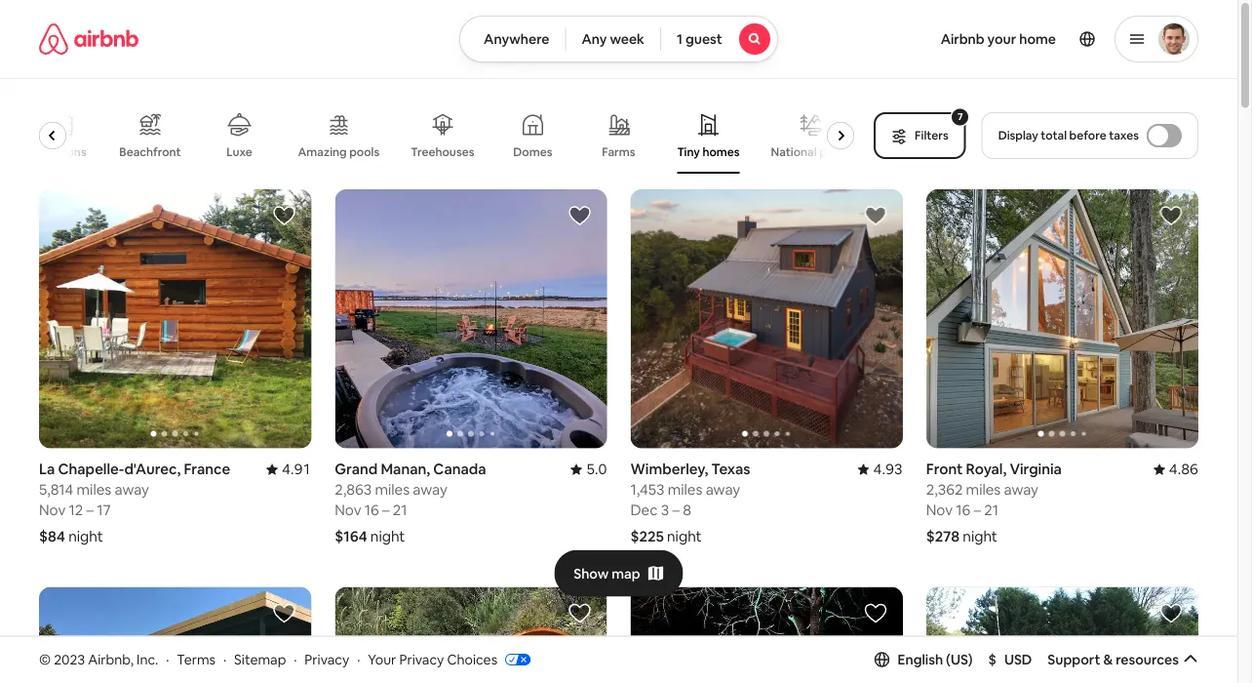 Task type: describe. For each thing, give the bounding box(es) containing it.
canada
[[434, 459, 487, 478]]

tiny
[[678, 144, 701, 160]]

farms
[[603, 144, 636, 160]]

display total before taxes
[[999, 128, 1140, 143]]

16 for 2,362
[[957, 500, 971, 519]]

your privacy choices link
[[368, 650, 531, 669]]

add to wishlist: front royal, virginia image
[[1160, 204, 1184, 227]]

resources
[[1116, 651, 1180, 668]]

la chapelle-d'aurec, france 5,814 miles away nov 12 – 17 $84 night
[[39, 459, 230, 546]]

12
[[69, 500, 83, 519]]

tiny homes
[[678, 144, 741, 160]]

add to wishlist: biscarrosse, france image
[[864, 601, 888, 625]]

add to wishlist: balleray , france image
[[1160, 601, 1184, 625]]

miles inside front royal, virginia 2,362 miles away nov 16 – 21 $278 night
[[967, 480, 1001, 499]]

virginia
[[1010, 459, 1063, 478]]

anywhere
[[484, 30, 550, 48]]

miles inside grand manan, canada 2,863 miles away nov 16 – 21 $164 night
[[375, 480, 410, 499]]

2 · from the left
[[223, 650, 227, 668]]

front
[[927, 459, 964, 478]]

english (us)
[[898, 651, 973, 668]]

support & resources button
[[1048, 651, 1199, 668]]

show map
[[574, 565, 641, 582]]

before
[[1070, 128, 1107, 143]]

1 · from the left
[[166, 650, 169, 668]]

english
[[898, 651, 944, 668]]

nov for 2,362
[[927, 500, 953, 519]]

guest
[[686, 30, 723, 48]]

airbnb your home
[[941, 30, 1057, 48]]

show map button
[[555, 550, 684, 597]]

la
[[39, 459, 55, 478]]

airbnb
[[941, 30, 985, 48]]

choices
[[447, 650, 498, 668]]

(us)
[[947, 651, 973, 668]]

chapelle-
[[58, 459, 124, 478]]

mansions
[[36, 144, 87, 160]]

show
[[574, 565, 609, 582]]

group containing national parks
[[34, 98, 863, 174]]

night inside front royal, virginia 2,362 miles away nov 16 – 21 $278 night
[[963, 527, 998, 546]]

filters button
[[874, 112, 967, 159]]

add to wishlist: lunel, france image
[[272, 601, 296, 625]]

manan,
[[381, 459, 430, 478]]

dec
[[631, 500, 658, 519]]

treehouses
[[411, 144, 475, 160]]

beachfront
[[120, 144, 182, 160]]

profile element
[[802, 0, 1199, 78]]

your privacy choices
[[368, 650, 498, 668]]

support & resources
[[1048, 651, 1180, 668]]

sitemap link
[[234, 650, 286, 668]]

france
[[184, 459, 230, 478]]

airbnb,
[[88, 650, 134, 668]]

4.86
[[1170, 459, 1199, 478]]

grand
[[335, 459, 378, 478]]

1 guest button
[[661, 16, 779, 62]]

©
[[39, 650, 51, 668]]

1
[[677, 30, 683, 48]]

2023
[[54, 650, 85, 668]]

add to wishlist: grand manan, canada image
[[568, 204, 592, 227]]

5.0 out of 5 average rating image
[[571, 459, 607, 478]]

1,453
[[631, 480, 665, 499]]

home
[[1020, 30, 1057, 48]]

national
[[772, 144, 818, 159]]

3
[[661, 500, 670, 519]]

terms · sitemap · privacy
[[177, 650, 350, 668]]

any week
[[582, 30, 645, 48]]

3 · from the left
[[294, 650, 297, 668]]

5.0
[[587, 459, 607, 478]]

privacy link
[[305, 650, 350, 668]]

nov for 2,863
[[335, 500, 362, 519]]

taxes
[[1110, 128, 1140, 143]]

© 2023 airbnb, inc. ·
[[39, 650, 169, 668]]

royal,
[[967, 459, 1007, 478]]

any week button
[[565, 16, 661, 62]]

terms link
[[177, 650, 216, 668]]

wimberley, texas 1,453 miles away dec 3 – 8 $225 night
[[631, 459, 751, 546]]

your
[[368, 650, 397, 668]]

away inside la chapelle-d'aurec, france 5,814 miles away nov 12 – 17 $84 night
[[115, 480, 149, 499]]

usd
[[1005, 651, 1033, 668]]



Task type: locate. For each thing, give the bounding box(es) containing it.
$278
[[927, 527, 960, 546]]

1 night from the left
[[68, 527, 103, 546]]

8
[[683, 500, 692, 519]]

21 down royal,
[[985, 500, 999, 519]]

add to wishlist: la chapelle-d'aurec, france image
[[272, 204, 296, 227]]

away inside grand manan, canada 2,863 miles away nov 16 – 21 $164 night
[[413, 480, 448, 499]]

4.93
[[874, 459, 903, 478]]

– inside wimberley, texas 1,453 miles away dec 3 – 8 $225 night
[[673, 500, 680, 519]]

· right inc.
[[166, 650, 169, 668]]

1 privacy from the left
[[305, 650, 350, 668]]

0 horizontal spatial 16
[[365, 500, 379, 519]]

amazing
[[299, 144, 347, 160]]

your
[[988, 30, 1017, 48]]

2 miles from the left
[[375, 480, 410, 499]]

$
[[989, 651, 997, 668]]

amazing pools
[[299, 144, 380, 160]]

· left the privacy 'link'
[[294, 650, 297, 668]]

None search field
[[460, 16, 779, 62]]

0 horizontal spatial privacy
[[305, 650, 350, 668]]

display
[[999, 128, 1039, 143]]

front royal, virginia 2,362 miles away nov 16 – 21 $278 night
[[927, 459, 1063, 546]]

texas
[[712, 459, 751, 478]]

2,362
[[927, 480, 963, 499]]

night down '8'
[[667, 527, 702, 546]]

nov inside front royal, virginia 2,362 miles away nov 16 – 21 $278 night
[[927, 500, 953, 519]]

support
[[1048, 651, 1101, 668]]

1 horizontal spatial privacy
[[400, 650, 444, 668]]

1 horizontal spatial 16
[[957, 500, 971, 519]]

luxe
[[227, 144, 253, 160]]

3 away from the left
[[706, 480, 741, 499]]

4.91 out of 5 average rating image
[[266, 459, 312, 478]]

2 night from the left
[[371, 527, 405, 546]]

4.86 out of 5 average rating image
[[1154, 459, 1199, 478]]

miles
[[77, 480, 111, 499], [375, 480, 410, 499], [668, 480, 703, 499], [967, 480, 1001, 499]]

·
[[166, 650, 169, 668], [223, 650, 227, 668], [294, 650, 297, 668], [357, 650, 360, 668]]

21 for 2,863
[[393, 500, 407, 519]]

4.93 out of 5 average rating image
[[858, 459, 903, 478]]

· left your
[[357, 650, 360, 668]]

17
[[97, 500, 111, 519]]

night down 12
[[68, 527, 103, 546]]

nov inside la chapelle-d'aurec, france 5,814 miles away nov 12 – 17 $84 night
[[39, 500, 66, 519]]

2 – from the left
[[383, 500, 390, 519]]

terms
[[177, 650, 216, 668]]

privacy inside "link"
[[400, 650, 444, 668]]

1 away from the left
[[115, 480, 149, 499]]

21 inside grand manan, canada 2,863 miles away nov 16 – 21 $164 night
[[393, 500, 407, 519]]

4.91
[[282, 459, 312, 478]]

miles down the chapelle-
[[77, 480, 111, 499]]

1 nov from the left
[[39, 500, 66, 519]]

21 for 2,362
[[985, 500, 999, 519]]

2 16 from the left
[[957, 500, 971, 519]]

1 horizontal spatial nov
[[335, 500, 362, 519]]

– inside grand manan, canada 2,863 miles away nov 16 – 21 $164 night
[[383, 500, 390, 519]]

map
[[612, 565, 641, 582]]

$84
[[39, 527, 65, 546]]

display total before taxes button
[[982, 112, 1199, 159]]

$225
[[631, 527, 664, 546]]

add to wishlist: wimberley, texas image
[[864, 204, 888, 227]]

night right $278
[[963, 527, 998, 546]]

$164
[[335, 527, 368, 546]]

– down manan,
[[383, 500, 390, 519]]

parks
[[820, 144, 851, 159]]

away down virginia
[[1005, 480, 1039, 499]]

– left 17
[[86, 500, 94, 519]]

3 miles from the left
[[668, 480, 703, 499]]

4 – from the left
[[974, 500, 982, 519]]

group
[[34, 98, 863, 174], [39, 189, 312, 448], [335, 189, 607, 448], [631, 189, 903, 448], [927, 189, 1199, 448], [39, 587, 312, 683], [335, 587, 607, 683], [631, 587, 903, 683], [927, 587, 1199, 683]]

away
[[115, 480, 149, 499], [413, 480, 448, 499], [706, 480, 741, 499], [1005, 480, 1039, 499]]

pools
[[350, 144, 380, 160]]

2 horizontal spatial nov
[[927, 500, 953, 519]]

nov inside grand manan, canada 2,863 miles away nov 16 – 21 $164 night
[[335, 500, 362, 519]]

3 – from the left
[[673, 500, 680, 519]]

inc.
[[137, 650, 158, 668]]

1 miles from the left
[[77, 480, 111, 499]]

16 inside grand manan, canada 2,863 miles away nov 16 – 21 $164 night
[[365, 500, 379, 519]]

– inside front royal, virginia 2,362 miles away nov 16 – 21 $278 night
[[974, 500, 982, 519]]

miles inside la chapelle-d'aurec, france 5,814 miles away nov 12 – 17 $84 night
[[77, 480, 111, 499]]

– inside la chapelle-d'aurec, france 5,814 miles away nov 12 – 17 $84 night
[[86, 500, 94, 519]]

21 down manan,
[[393, 500, 407, 519]]

2 privacy from the left
[[400, 650, 444, 668]]

away down d'aurec,
[[115, 480, 149, 499]]

2 away from the left
[[413, 480, 448, 499]]

anywhere button
[[460, 16, 566, 62]]

add to wishlist: malarce-sur-la-thines, france image
[[568, 601, 592, 625]]

nov down 5,814
[[39, 500, 66, 519]]

16
[[365, 500, 379, 519], [957, 500, 971, 519]]

away inside front royal, virginia 2,362 miles away nov 16 – 21 $278 night
[[1005, 480, 1039, 499]]

night right "$164"
[[371, 527, 405, 546]]

privacy right your
[[400, 650, 444, 668]]

5,814
[[39, 480, 73, 499]]

2 nov from the left
[[335, 500, 362, 519]]

away down manan,
[[413, 480, 448, 499]]

away inside wimberley, texas 1,453 miles away dec 3 – 8 $225 night
[[706, 480, 741, 499]]

night inside grand manan, canada 2,863 miles away nov 16 – 21 $164 night
[[371, 527, 405, 546]]

night inside la chapelle-d'aurec, france 5,814 miles away nov 12 – 17 $84 night
[[68, 527, 103, 546]]

miles inside wimberley, texas 1,453 miles away dec 3 – 8 $225 night
[[668, 480, 703, 499]]

d'aurec,
[[124, 459, 181, 478]]

week
[[610, 30, 645, 48]]

national parks
[[772, 144, 851, 159]]

0 horizontal spatial 21
[[393, 500, 407, 519]]

nov down "2,863"
[[335, 500, 362, 519]]

privacy left your
[[305, 650, 350, 668]]

night inside wimberley, texas 1,453 miles away dec 3 – 8 $225 night
[[667, 527, 702, 546]]

–
[[86, 500, 94, 519], [383, 500, 390, 519], [673, 500, 680, 519], [974, 500, 982, 519]]

domes
[[514, 144, 553, 160]]

1 – from the left
[[86, 500, 94, 519]]

sitemap
[[234, 650, 286, 668]]

4 night from the left
[[963, 527, 998, 546]]

4 away from the left
[[1005, 480, 1039, 499]]

total
[[1041, 128, 1068, 143]]

&
[[1104, 651, 1114, 668]]

$ usd
[[989, 651, 1033, 668]]

– down royal,
[[974, 500, 982, 519]]

1 21 from the left
[[393, 500, 407, 519]]

16 down 2,362
[[957, 500, 971, 519]]

2,863
[[335, 480, 372, 499]]

– right 3
[[673, 500, 680, 519]]

away down texas
[[706, 480, 741, 499]]

3 night from the left
[[667, 527, 702, 546]]

1 16 from the left
[[365, 500, 379, 519]]

21 inside front royal, virginia 2,362 miles away nov 16 – 21 $278 night
[[985, 500, 999, 519]]

miles down royal,
[[967, 480, 1001, 499]]

1 horizontal spatial 21
[[985, 500, 999, 519]]

grand manan, canada 2,863 miles away nov 16 – 21 $164 night
[[335, 459, 487, 546]]

english (us) button
[[875, 651, 973, 668]]

nov down 2,362
[[927, 500, 953, 519]]

any
[[582, 30, 607, 48]]

miles up '8'
[[668, 480, 703, 499]]

wimberley,
[[631, 459, 709, 478]]

4 · from the left
[[357, 650, 360, 668]]

16 for 2,863
[[365, 500, 379, 519]]

filters
[[915, 128, 949, 143]]

1 guest
[[677, 30, 723, 48]]

homes
[[703, 144, 741, 160]]

16 down "2,863"
[[365, 500, 379, 519]]

none search field containing anywhere
[[460, 16, 779, 62]]

privacy
[[305, 650, 350, 668], [400, 650, 444, 668]]

0 horizontal spatial nov
[[39, 500, 66, 519]]

miles down manan,
[[375, 480, 410, 499]]

night
[[68, 527, 103, 546], [371, 527, 405, 546], [667, 527, 702, 546], [963, 527, 998, 546]]

3 nov from the left
[[927, 500, 953, 519]]

· right terms
[[223, 650, 227, 668]]

2 21 from the left
[[985, 500, 999, 519]]

21
[[393, 500, 407, 519], [985, 500, 999, 519]]

airbnb your home link
[[930, 19, 1069, 60]]

4 miles from the left
[[967, 480, 1001, 499]]

16 inside front royal, virginia 2,362 miles away nov 16 – 21 $278 night
[[957, 500, 971, 519]]

nov
[[39, 500, 66, 519], [335, 500, 362, 519], [927, 500, 953, 519]]



Task type: vqa. For each thing, say whether or not it's contained in the screenshot.
$179.00 x 5 nights
no



